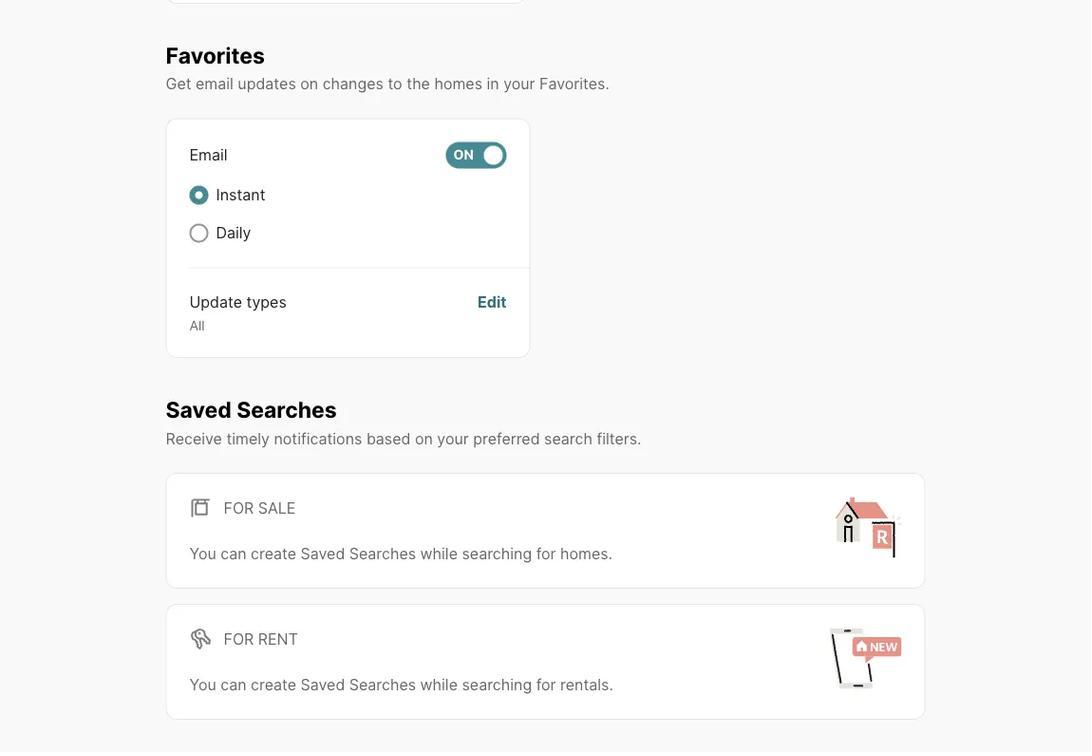 Task type: vqa. For each thing, say whether or not it's contained in the screenshot.
Options button
no



Task type: locate. For each thing, give the bounding box(es) containing it.
update types all
[[190, 294, 287, 334]]

1 vertical spatial while
[[420, 676, 458, 694]]

Instant radio
[[190, 186, 209, 205]]

email
[[190, 146, 228, 165]]

filters.
[[597, 430, 642, 448]]

saved
[[166, 397, 232, 423], [301, 545, 345, 563], [301, 676, 345, 694]]

2 create from the top
[[251, 676, 296, 694]]

you
[[190, 545, 216, 563], [190, 676, 216, 694]]

2 vertical spatial searches
[[349, 676, 416, 694]]

while
[[420, 545, 458, 563], [420, 676, 458, 694]]

1 for from the top
[[536, 545, 556, 563]]

1 vertical spatial saved
[[301, 545, 345, 563]]

on right based
[[415, 430, 433, 448]]

receive
[[166, 430, 222, 448]]

1 vertical spatial you
[[190, 676, 216, 694]]

saved for for rent
[[301, 676, 345, 694]]

0 vertical spatial on
[[300, 75, 318, 94]]

create down sale
[[251, 545, 296, 563]]

2 for from the top
[[224, 630, 254, 649]]

saved searches receive timely notifications based on your preferred search filters.
[[166, 397, 642, 448]]

0 vertical spatial create
[[251, 545, 296, 563]]

0 vertical spatial while
[[420, 545, 458, 563]]

based
[[367, 430, 411, 448]]

daily
[[216, 224, 251, 243]]

can
[[221, 545, 247, 563], [221, 676, 247, 694]]

updates
[[238, 75, 296, 94]]

while for homes
[[420, 545, 458, 563]]

1 horizontal spatial on
[[415, 430, 433, 448]]

for for rentals
[[536, 676, 556, 694]]

for left rent
[[224, 630, 254, 649]]

1 vertical spatial your
[[437, 430, 469, 448]]

2 searching from the top
[[462, 676, 532, 694]]

0 vertical spatial you
[[190, 545, 216, 563]]

1 for from the top
[[224, 499, 254, 518]]

2 you from the top
[[190, 676, 216, 694]]

searches
[[237, 397, 337, 423], [349, 545, 416, 563], [349, 676, 416, 694]]

you for you can create saved searches while searching for homes .
[[190, 545, 216, 563]]

1 vertical spatial for
[[224, 630, 254, 649]]

1 horizontal spatial homes
[[561, 545, 609, 563]]

saved inside saved searches receive timely notifications based on your preferred search filters.
[[166, 397, 232, 423]]

for
[[224, 499, 254, 518], [224, 630, 254, 649]]

0 vertical spatial saved
[[166, 397, 232, 423]]

0 vertical spatial searches
[[237, 397, 337, 423]]

to
[[388, 75, 402, 94]]

1 can from the top
[[221, 545, 247, 563]]

. for homes
[[609, 545, 613, 563]]

1 vertical spatial searching
[[462, 676, 532, 694]]

you for you can create saved searches while searching for rentals .
[[190, 676, 216, 694]]

favorites get email updates on changes to the homes in your favorites.
[[166, 42, 610, 94]]

1 vertical spatial searches
[[349, 545, 416, 563]]

0 vertical spatial your
[[504, 75, 535, 94]]

search
[[544, 430, 593, 448]]

can for for sale
[[221, 545, 247, 563]]

rent
[[258, 630, 298, 649]]

0 vertical spatial .
[[609, 545, 613, 563]]

for left sale
[[224, 499, 254, 518]]

2 for from the top
[[536, 676, 556, 694]]

0 vertical spatial for
[[536, 545, 556, 563]]

. for rentals
[[609, 676, 614, 694]]

in
[[487, 75, 499, 94]]

0 horizontal spatial homes
[[435, 75, 483, 94]]

your left preferred
[[437, 430, 469, 448]]

0 vertical spatial for
[[224, 499, 254, 518]]

1 vertical spatial homes
[[561, 545, 609, 563]]

searching
[[462, 545, 532, 563], [462, 676, 532, 694]]

can down for rent
[[221, 676, 247, 694]]

1 vertical spatial on
[[415, 430, 433, 448]]

2 vertical spatial saved
[[301, 676, 345, 694]]

create
[[251, 545, 296, 563], [251, 676, 296, 694]]

create down rent
[[251, 676, 296, 694]]

on right updates
[[300, 75, 318, 94]]

for for for rent
[[224, 630, 254, 649]]

changes
[[323, 75, 384, 94]]

for for for sale
[[224, 499, 254, 518]]

0 vertical spatial homes
[[435, 75, 483, 94]]

homes
[[435, 75, 483, 94], [561, 545, 609, 563]]

1 vertical spatial can
[[221, 676, 247, 694]]

can for for rent
[[221, 676, 247, 694]]

email
[[196, 75, 234, 94]]

your inside saved searches receive timely notifications based on your preferred search filters.
[[437, 430, 469, 448]]

0 vertical spatial can
[[221, 545, 247, 563]]

0 vertical spatial searching
[[462, 545, 532, 563]]

1 create from the top
[[251, 545, 296, 563]]

None checkbox
[[446, 143, 507, 169]]

0 horizontal spatial your
[[437, 430, 469, 448]]

for
[[536, 545, 556, 563], [536, 676, 556, 694]]

searches inside saved searches receive timely notifications based on your preferred search filters.
[[237, 397, 337, 423]]

2 can from the top
[[221, 676, 247, 694]]

1 while from the top
[[420, 545, 458, 563]]

0 horizontal spatial on
[[300, 75, 318, 94]]

1 vertical spatial for
[[536, 676, 556, 694]]

your
[[504, 75, 535, 94], [437, 430, 469, 448]]

1 vertical spatial .
[[609, 676, 614, 694]]

1 horizontal spatial your
[[504, 75, 535, 94]]

1 you from the top
[[190, 545, 216, 563]]

types
[[247, 294, 287, 312]]

favorites
[[166, 42, 265, 69]]

2 while from the top
[[420, 676, 458, 694]]

preferred
[[473, 430, 540, 448]]

homes for favorites
[[435, 75, 483, 94]]

can down "for sale"
[[221, 545, 247, 563]]

homes inside favorites get email updates on changes to the homes in your favorites.
[[435, 75, 483, 94]]

1 searching from the top
[[462, 545, 532, 563]]

.
[[609, 545, 613, 563], [609, 676, 614, 694]]

1 vertical spatial create
[[251, 676, 296, 694]]

you can create saved searches while searching for homes .
[[190, 545, 613, 563]]

on
[[300, 75, 318, 94], [415, 430, 433, 448]]

on inside saved searches receive timely notifications based on your preferred search filters.
[[415, 430, 433, 448]]

your right in
[[504, 75, 535, 94]]



Task type: describe. For each thing, give the bounding box(es) containing it.
create for sale
[[251, 545, 296, 563]]

timely
[[226, 430, 270, 448]]

get
[[166, 75, 191, 94]]

searching for homes
[[462, 545, 532, 563]]

searching for rentals
[[462, 676, 532, 694]]

favorites.
[[540, 75, 610, 94]]

the
[[407, 75, 430, 94]]

edit button
[[478, 292, 507, 335]]

on
[[454, 147, 474, 164]]

for for homes
[[536, 545, 556, 563]]

on inside favorites get email updates on changes to the homes in your favorites.
[[300, 75, 318, 94]]

edit
[[478, 294, 507, 312]]

homes for you
[[561, 545, 609, 563]]

rentals
[[561, 676, 609, 694]]

update
[[190, 294, 242, 312]]

for rent
[[224, 630, 298, 649]]

Daily radio
[[190, 224, 209, 243]]

sale
[[258, 499, 296, 518]]

for sale
[[224, 499, 296, 518]]

notifications
[[274, 430, 362, 448]]

saved for for sale
[[301, 545, 345, 563]]

searches for for rent
[[349, 676, 416, 694]]

you can create saved searches while searching for rentals .
[[190, 676, 614, 694]]

all
[[190, 318, 205, 334]]

create for rent
[[251, 676, 296, 694]]

searches for for sale
[[349, 545, 416, 563]]

while for rentals
[[420, 676, 458, 694]]

your inside favorites get email updates on changes to the homes in your favorites.
[[504, 75, 535, 94]]

instant
[[216, 186, 266, 205]]



